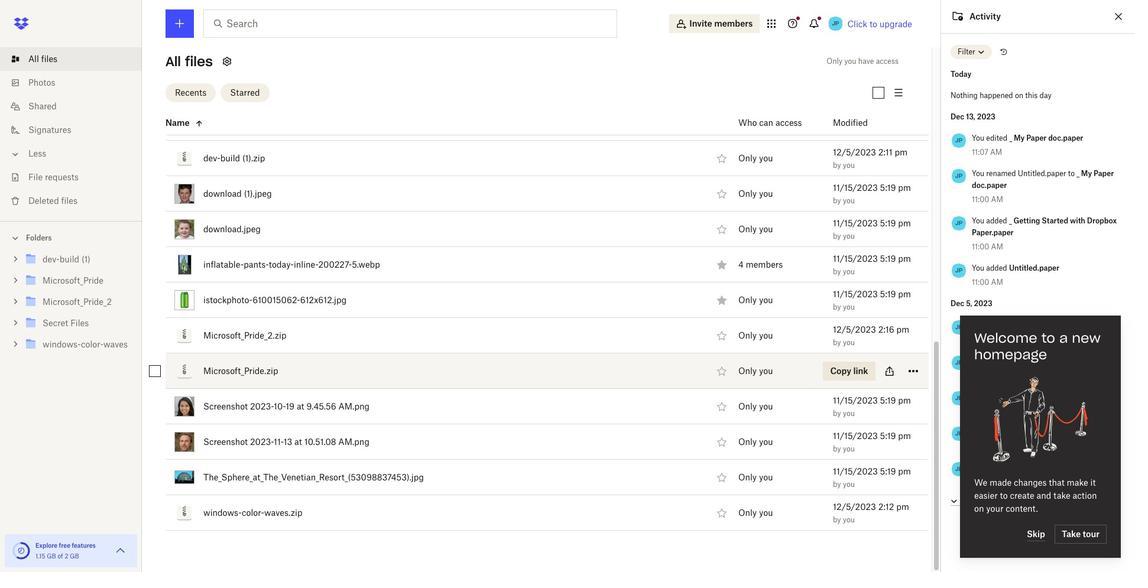 Task type: locate. For each thing, give the bounding box(es) containing it.
you down "11:07"
[[972, 169, 984, 178]]

added inside you added pirated movies 2:38 pm • in windows-color-waves
[[986, 391, 1007, 400]]

am down edited
[[990, 148, 1002, 157]]

only you inside name istockphoto-610015062-612x612.jpg, modified 11/15/2023 5:19 pm, element
[[738, 295, 773, 305]]

only you button for microsoft_pride.zip
[[738, 365, 773, 378]]

by for screenshot 2023-11-13 at 10.51.08 am.png
[[833, 444, 841, 453]]

shared link
[[9, 95, 142, 118]]

waves inside the you added pirated movies 2:37 pm • in windows-color-waves
[[1066, 441, 1087, 450]]

the_sphere_at_the_venetian_resort_(53098837453).jpg link
[[203, 470, 424, 484]]

to up with
[[1068, 169, 1075, 178]]

deleted
[[28, 196, 59, 206]]

by inside name screenshot 2023-11-13 at 10.51.08 am.png, modified 11/15/2023 5:19 pm, element
[[833, 444, 841, 453]]

you inside you edited _ my paper doc.paper 11:07 am
[[972, 134, 984, 142]]

by for inflatable-pants-today-inline-200227-5.webp
[[833, 267, 841, 276]]

7 by from the top
[[833, 302, 841, 311]]

only you button
[[738, 117, 773, 130], [738, 152, 773, 165], [738, 188, 773, 201], [738, 223, 773, 236], [738, 294, 773, 307], [738, 329, 773, 342], [738, 365, 773, 378], [738, 400, 773, 413], [738, 436, 773, 449], [738, 471, 773, 484], [738, 507, 773, 520]]

10-
[[274, 401, 286, 411]]

files up the photos
[[41, 54, 57, 64]]

11 only you button from the top
[[738, 507, 773, 520]]

11/15/2023 5:19 pm by you inside name screenshot 2023-11-13 at 10.51.08 am.png, modified 11/15/2023 5:19 pm, element
[[833, 431, 911, 453]]

add to starred image for 12/5/2023 2:10 pm
[[715, 364, 729, 378]]

only you inside name windows-color-waves.zip, modified 12/5/2023 2:12 pm, element
[[738, 508, 773, 518]]

doc.paper inside _ my paper doc.paper
[[972, 181, 1007, 190]]

you for you added pirated movies 2:38 pm • in windows-color-waves
[[972, 391, 984, 400]]

gb left of
[[47, 553, 56, 560]]

/screenshot 2023-11-13 at 10.51.08 am.png image
[[174, 432, 194, 452]]

0 vertical spatial doc.paper
[[1048, 134, 1083, 142]]

4 add to starred image from the top
[[715, 506, 729, 520]]

0 vertical spatial paper
[[1026, 134, 1047, 142]]

in down 'movie'
[[1007, 476, 1013, 485]]

only for screenshot 2023-11-13 at 10.51.08 am.png
[[738, 437, 757, 447]]

1 vertical spatial my
[[1081, 169, 1092, 178]]

take
[[1053, 491, 1070, 501]]

only you inside name download.jpeg, modified 11/15/2023 5:19 pm, element
[[738, 224, 773, 234]]

only you for screenshot 2023-11-13 at 10.51.08 am.png
[[738, 437, 773, 447]]

5:19 for inflatable-pants-today-inline-200227-5.webp
[[880, 253, 896, 263]]

2 12/5/2023 from the top
[[833, 324, 876, 334]]

jp left you added
[[955, 219, 963, 227]]

/4570_university_ave____pierre_galant_1.0.jpg image
[[174, 45, 194, 59]]

doc.paper down day
[[1048, 134, 1083, 142]]

dec left 13,
[[951, 112, 964, 121]]

add to starred image inside name download (1).jpeg, modified 11/15/2023 5:19 pm, element
[[715, 187, 729, 201]]

group
[[0, 247, 142, 364]]

by for download.jpeg
[[833, 231, 841, 240]]

build left (1)
[[60, 254, 79, 264]]

to left a
[[1041, 330, 1055, 346]]

1 vertical spatial dec
[[951, 299, 964, 308]]

11:00 am down paper.paper
[[972, 242, 1003, 251]]

0 horizontal spatial files
[[41, 54, 57, 64]]

add to starred image inside name the_sphere_at_the_venetian_resort_(53098837453).jpg, modified 11/15/2023 5:19 pm, element
[[715, 470, 729, 484]]

to down "made"
[[1000, 491, 1008, 501]]

tour
[[1083, 529, 1100, 539]]

11/15/2023 for istockphoto-610015062-612x612.jpg
[[833, 289, 878, 299]]

added left test
[[986, 356, 1007, 365]]

1 vertical spatial am.png
[[338, 437, 369, 447]]

1 horizontal spatial doc.paper
[[1048, 134, 1083, 142]]

1 vertical spatial 11:00
[[972, 242, 989, 251]]

to right click
[[870, 19, 877, 29]]

only you button inside name db165f6aaa73d95c9004256537e7037b-uncropped_scaled_within_1536_1152.webp, modified 11/15/2023 5:19 pm, element
[[738, 117, 773, 130]]

at right 13
[[294, 437, 302, 447]]

only inside name screenshot 2023-11-13 at 10.51.08 am.png, modified 11/15/2023 5:19 pm, element
[[738, 437, 757, 447]]

1 gb from the left
[[47, 553, 56, 560]]

1 horizontal spatial my
[[1081, 169, 1092, 178]]

movies down you added test in pirated movies
[[1036, 391, 1061, 400]]

only inside name download.jpeg, modified 11/15/2023 5:19 pm, element
[[738, 224, 757, 234]]

you inside the you added pirated movies 2:37 pm • in windows-color-waves
[[972, 427, 984, 436]]

0 vertical spatial 2:38
[[972, 335, 987, 343]]

12/5/2023
[[833, 147, 876, 157], [833, 324, 876, 334], [833, 360, 876, 370], [833, 502, 876, 512]]

paper.paper
[[972, 228, 1014, 237]]

9 by from the top
[[833, 373, 841, 382]]

1 vertical spatial at
[[294, 437, 302, 447]]

0 vertical spatial secret
[[43, 318, 68, 328]]

11/15/2023 5:19 pm by you inside name screenshot 2023-10-19 at 9.45.56 am.png, modified 11/15/2023 5:19 pm, element
[[833, 395, 911, 418]]

members right '4'
[[746, 260, 783, 270]]

1 11:00 from the top
[[972, 195, 989, 204]]

you added pirated movies 2:38 pm • in windows-color-waves
[[972, 391, 1088, 414]]

2 screenshot from the top
[[203, 437, 248, 447]]

name download.jpeg, modified 11/15/2023 5:19 pm, element
[[140, 212, 929, 247]]

1 vertical spatial untitled.paper
[[1009, 264, 1059, 273]]

3 12/5/2023 from the top
[[833, 360, 876, 370]]

8 by from the top
[[833, 338, 841, 347]]

6 only you button from the top
[[738, 329, 773, 342]]

2023- inside screenshot 2023-11-13 at 10.51.08 am.png link
[[250, 437, 274, 447]]

1 horizontal spatial gb
[[70, 553, 79, 560]]

only inside name screenshot 2023-10-19 at 9.45.56 am.png, modified 11/15/2023 5:19 pm, element
[[738, 402, 757, 412]]

3 added from the top
[[986, 356, 1007, 365]]

• for you added pirated movies 2:38 pm • in windows-color-waves
[[1002, 406, 1005, 414]]

1 vertical spatial doc.paper
[[972, 181, 1007, 190]]

name screenshot 2023-11-13 at 10.51.08 am.png, modified 11/15/2023 5:19 pm, element
[[140, 424, 929, 460]]

1 horizontal spatial files
[[61, 196, 77, 206]]

less
[[28, 148, 46, 158]]

movies down the welcome to a new homepage
[[1041, 370, 1064, 379]]

1 horizontal spatial paper
[[1094, 169, 1114, 178]]

13 by from the top
[[833, 515, 841, 524]]

my right edited
[[1014, 134, 1025, 142]]

3 5:19 from the top
[[880, 182, 896, 192]]

1 vertical spatial dev-
[[43, 254, 60, 264]]

2 vertical spatial waves
[[1066, 441, 1087, 450]]

screenshot 2023-11-13 at 10.51.08 am.png
[[203, 437, 369, 447]]

you inside you added untitled.paper 11:00 am
[[972, 264, 984, 273]]

1 vertical spatial members
[[746, 260, 783, 270]]

add to starred image
[[715, 151, 729, 165], [715, 364, 729, 378], [715, 435, 729, 449], [715, 506, 729, 520]]

my up with
[[1081, 169, 1092, 178]]

dev-build (1) link
[[24, 252, 132, 268]]

11:00 up dec 5, 2023
[[972, 278, 989, 287]]

0 vertical spatial am.png
[[338, 401, 370, 411]]

• up the you added pirated movies 2:37 pm • in windows-color-waves at the right bottom of page
[[1002, 406, 1005, 414]]

0 horizontal spatial secret
[[43, 318, 68, 328]]

2:36
[[972, 476, 987, 485]]

2023 right 5,
[[974, 299, 992, 308]]

by inside name istockphoto-610015062-612x612.jpg, modified 11/15/2023 5:19 pm, element
[[833, 302, 841, 311]]

/download (1).jpeg image
[[174, 184, 194, 204]]

screenshot 2023-11-13 at 10.51.08 am.png link
[[203, 435, 369, 449]]

2 11/15/2023 from the top
[[833, 111, 878, 122]]

1 2:38 from the top
[[972, 335, 987, 343]]

you for you edited _ my paper doc.paper 11:07 am
[[972, 134, 984, 142]]

1 2023- from the top
[[250, 401, 274, 411]]

0 vertical spatial on
[[1015, 91, 1023, 100]]

2:37
[[972, 441, 986, 450]]

in for you added pirated movies 2:37 pm • in windows-color-waves
[[1006, 441, 1012, 450]]

added down you added test in pirated movies
[[986, 391, 1007, 400]]

files left folder settings image
[[185, 53, 213, 70]]

7 only you button from the top
[[738, 365, 773, 378]]

2:38 up homepage at the right
[[972, 335, 987, 343]]

2023- for 11-
[[250, 437, 274, 447]]

only you button inside name windows-color-waves.zip, modified 12/5/2023 2:12 pm, element
[[738, 507, 773, 520]]

0 vertical spatial my
[[1014, 134, 1025, 142]]

only for the_sphere_at_the_venetian_resort_(53098837453).jpg
[[738, 472, 757, 483]]

_ getting started with dropbox paper.paper
[[972, 216, 1117, 237]]

only you button for screenshot 2023-11-13 at 10.51.08 am.png
[[738, 436, 773, 449]]

6 5:19 from the top
[[880, 289, 896, 299]]

am inside you added untitled.paper 11:00 am
[[991, 278, 1003, 287]]

12/5/2023 2:16 pm by you
[[833, 324, 909, 347]]

paper up the you renamed untitled.paper to
[[1026, 134, 1047, 142]]

by inside "12/5/2023 2:10 pm by you"
[[833, 373, 841, 382]]

you down welcome
[[972, 356, 984, 365]]

12/5/2023 inside "12/5/2023 2:10 pm by you"
[[833, 360, 876, 370]]

2 11/15/2023 5:19 pm by you from the top
[[833, 182, 911, 205]]

0 horizontal spatial gb
[[47, 553, 56, 560]]

5:19 for download.jpeg
[[880, 218, 896, 228]]

untitled.paper down you edited _ my paper doc.paper 11:07 am
[[1018, 169, 1066, 178]]

only you button inside name download.jpeg, modified 11/15/2023 5:19 pm, element
[[738, 223, 773, 236]]

6 only you from the top
[[738, 331, 773, 341]]

paper
[[1026, 134, 1047, 142], [1094, 169, 1114, 178]]

2 dec from the top
[[951, 299, 964, 308]]

0 vertical spatial screenshot
[[203, 401, 248, 411]]

add to starred image for 11/15/2023 5:19 pm
[[715, 435, 729, 449]]

• up homepage at the right
[[1002, 335, 1005, 343]]

waves up the you added pirated movies 2:37 pm • in windows-color-waves at the right bottom of page
[[1067, 406, 1088, 414]]

add to starred image inside 'name microsoft_pride.zip, modified 12/5/2023 2:10 pm,' element
[[715, 364, 729, 378]]

members inside button
[[714, 18, 753, 28]]

name dev-build (1).zip, modified 12/5/2023 2:11 pm, element
[[140, 141, 929, 176]]

you up paper.paper
[[972, 216, 984, 225]]

add to starred image inside name windows-color-waves.zip, modified 12/5/2023 2:12 pm, element
[[715, 506, 729, 520]]

am.png for screenshot 2023-11-13 at 10.51.08 am.png
[[338, 437, 369, 447]]

files down file requests link
[[61, 196, 77, 206]]

1 11:00 am from the top
[[972, 195, 1003, 204]]

1 dec from the top
[[951, 112, 964, 121]]

0 horizontal spatial build
[[60, 254, 79, 264]]

color-
[[81, 339, 103, 349], [1048, 406, 1067, 414], [1047, 441, 1066, 450], [242, 508, 264, 518]]

jp
[[832, 20, 839, 27], [955, 137, 963, 144], [955, 172, 963, 180], [955, 219, 963, 227], [955, 267, 963, 274]]

pirated down you added pirated movies 2:38 pm • in windows-color-waves on the bottom of the page
[[1009, 427, 1034, 436]]

only you for windows-color-waves.zip
[[738, 508, 773, 518]]

by for windows-color-waves.zip
[[833, 515, 841, 524]]

you up 2:36
[[972, 462, 984, 471]]

color- inside group
[[81, 339, 103, 349]]

3 only you from the top
[[738, 189, 773, 199]]

1 vertical spatial 11:00 am
[[972, 242, 1003, 251]]

in
[[1006, 335, 1013, 343], [1006, 370, 1013, 379], [1006, 406, 1013, 414], [1006, 441, 1012, 450], [1007, 476, 1013, 485]]

11:00 up you added
[[972, 195, 989, 204]]

files inside you added movie posters 2:36 pm • in secret files
[[1039, 476, 1054, 485]]

pirated up homepage at the right
[[1015, 335, 1039, 343]]

0 vertical spatial dev-
[[203, 153, 220, 163]]

name button
[[166, 116, 709, 130]]

1 11/15/2023 5:19 pm by you from the top
[[833, 111, 911, 134]]

at
[[297, 401, 304, 411], [294, 437, 302, 447]]

0 horizontal spatial my
[[1014, 134, 1025, 142]]

8 5:19 from the top
[[880, 431, 896, 441]]

dropbox image
[[9, 12, 33, 35]]

2 add to starred image from the top
[[715, 364, 729, 378]]

4 you from the top
[[972, 264, 984, 273]]

you for you added movie posters 2:36 pm • in secret files
[[972, 462, 984, 471]]

3 by from the top
[[833, 161, 841, 169]]

only inside name the_sphere_at_the_venetian_resort_(53098837453).jpg, modified 11/15/2023 5:19 pm, element
[[738, 472, 757, 483]]

_ left getting
[[1009, 216, 1012, 225]]

11:00 down paper.paper
[[972, 242, 989, 251]]

2 by from the top
[[833, 125, 841, 134]]

5 only you button from the top
[[738, 294, 773, 307]]

my
[[1014, 134, 1025, 142], [1081, 169, 1092, 178]]

members right invite on the right of the page
[[714, 18, 753, 28]]

2 add to starred image from the top
[[715, 222, 729, 236]]

only you button inside name dev-build (1).zip, modified 12/5/2023 2:11 pm, element
[[738, 152, 773, 165]]

1 add to starred image from the top
[[715, 151, 729, 165]]

9.45.56
[[307, 401, 336, 411]]

12/5/2023 inside 12/5/2023 2:12 pm by you
[[833, 502, 876, 512]]

0 vertical spatial untitled.paper
[[1018, 169, 1066, 178]]

waves up make
[[1066, 441, 1087, 450]]

8 only you from the top
[[738, 402, 773, 412]]

pm for microsoft_pride_2.zip
[[897, 324, 909, 334]]

/screenshot 2023-10-19 at 9.45.56 am.png image
[[174, 396, 194, 417]]

only you for istockphoto-610015062-612x612.jpg
[[738, 295, 773, 305]]

at right 19
[[297, 401, 304, 411]]

only you button for download (1).jpeg
[[738, 188, 773, 201]]

untitled.paper for renamed
[[1018, 169, 1066, 178]]

7 11/15/2023 from the top
[[833, 395, 878, 405]]

12/5/2023 2:10 pm by you
[[833, 360, 910, 382]]

secret files
[[43, 318, 89, 328]]

1 horizontal spatial build
[[220, 153, 240, 163]]

in up homepage at the right
[[1006, 335, 1013, 343]]

by inside name the_sphere_at_the_venetian_resort_(53098837453).jpg, modified 11/15/2023 5:19 pm, element
[[833, 480, 841, 489]]

deleted files
[[28, 196, 77, 206]]

0 horizontal spatial on
[[974, 504, 984, 514]]

add to starred image
[[715, 187, 729, 201], [715, 222, 729, 236], [715, 328, 729, 343], [715, 399, 729, 414], [715, 470, 729, 484]]

1703238.jpg
[[203, 82, 252, 92]]

inflatable-pants-today-inline-200227-5.webp link
[[203, 257, 380, 272]]

6 you from the top
[[972, 391, 984, 400]]

screenshot
[[203, 401, 248, 411], [203, 437, 248, 447]]

add to starred image for microsoft_pride_2.zip
[[715, 328, 729, 343]]

in inside you added movie posters 2:36 pm • in secret files
[[1007, 476, 1013, 485]]

am inside you edited _ my paper doc.paper 11:07 am
[[990, 148, 1002, 157]]

only you button inside name screenshot 2023-11-13 at 10.51.08 am.png, modified 11/15/2023 5:19 pm, element
[[738, 436, 773, 449]]

copy
[[830, 366, 851, 376]]

only you inside name screenshot 2023-11-13 at 10.51.08 am.png, modified 11/15/2023 5:19 pm, element
[[738, 437, 773, 447]]

8 you from the top
[[972, 462, 984, 471]]

you for you added
[[972, 216, 984, 225]]

on inside we made changes that make it easier to create and take action on your content.
[[974, 504, 984, 514]]

by for screenshot 2023-10-19 at 9.45.56 am.png
[[833, 409, 841, 418]]

only you inside name db165f6aaa73d95c9004256537e7037b-uncropped_scaled_within_1536_1152.webp, modified 11/15/2023 5:19 pm, element
[[738, 118, 773, 128]]

added up paper.paper
[[986, 216, 1007, 225]]

5:19 for istockphoto-610015062-612x612.jpg
[[880, 289, 896, 299]]

added for you added untitled.paper 11:00 am
[[986, 264, 1007, 273]]

Search in folder "Dropbox" text field
[[226, 17, 592, 31]]

3 add to starred image from the top
[[715, 328, 729, 343]]

_ up with
[[1077, 169, 1079, 178]]

1 added from the top
[[986, 216, 1007, 225]]

pm up the you added pirated movies 2:37 pm • in windows-color-waves at the right bottom of page
[[989, 406, 1000, 414]]

this
[[1025, 91, 1038, 100]]

8 11/15/2023 5:19 pm by you from the top
[[833, 466, 911, 489]]

4 only you button from the top
[[738, 223, 773, 236]]

12/5/2023 for 12/5/2023 2:11 pm
[[833, 147, 876, 157]]

inflatable-
[[203, 259, 244, 269]]

in for you added movie posters 2:36 pm • in secret files
[[1007, 476, 1013, 485]]

only you button inside name the_sphere_at_the_venetian_resort_(53098837453).jpg, modified 11/15/2023 5:19 pm, element
[[738, 471, 773, 484]]

by inside name download (1).jpeg, modified 11/15/2023 5:19 pm, element
[[833, 196, 841, 205]]

2 added from the top
[[986, 264, 1007, 273]]

only you button inside name screenshot 2023-10-19 at 9.45.56 am.png, modified 11/15/2023 5:19 pm, element
[[738, 400, 773, 413]]

3 add to starred image from the top
[[715, 435, 729, 449]]

1 vertical spatial files
[[1039, 476, 1054, 485]]

jp button
[[826, 14, 845, 33]]

0 vertical spatial at
[[297, 401, 304, 411]]

microsoft_pride_2
[[43, 297, 112, 307]]

pm inside you added movie posters 2:36 pm • in secret files
[[989, 476, 1000, 485]]

9 11/15/2023 from the top
[[833, 466, 878, 476]]

2 am.png from the top
[[338, 437, 369, 447]]

1 only you from the top
[[738, 118, 773, 128]]

name screenshot 2023-10-19 at 9.45.56 am.png, modified 11/15/2023 5:19 pm, element
[[140, 389, 929, 424]]

8 11/15/2023 from the top
[[833, 431, 878, 441]]

1 screenshot from the top
[[203, 401, 248, 411]]

gb right 2
[[70, 553, 79, 560]]

2 only you from the top
[[738, 153, 773, 163]]

_ inside _ my paper doc.paper
[[1077, 169, 1079, 178]]

at for 9.45.56
[[297, 401, 304, 411]]

only you inside name dev-build (1).zip, modified 12/5/2023 2:11 pm, element
[[738, 153, 773, 163]]

jp left click
[[832, 20, 839, 27]]

am.png
[[338, 401, 370, 411], [338, 437, 369, 447]]

5 add to starred image from the top
[[715, 470, 729, 484]]

0 vertical spatial build
[[220, 153, 240, 163]]

waves for you added pirated movies 2:38 pm • in windows-color-waves
[[1067, 406, 1088, 414]]

microsoft_pride
[[43, 275, 103, 286]]

add to starred image inside name dev-build (1).zip, modified 12/5/2023 2:11 pm, element
[[715, 151, 729, 165]]

am.png right 10.51.08
[[338, 437, 369, 447]]

who can access
[[738, 118, 802, 128]]

1 vertical spatial 2023
[[974, 299, 992, 308]]

1 vertical spatial waves
[[1067, 406, 1088, 414]]

1 vertical spatial 2023-
[[250, 437, 274, 447]]

istockphoto-610015062-612x612.jpg link
[[203, 293, 347, 307]]

11 only you from the top
[[738, 508, 773, 518]]

microsoft_pride_2.zip link
[[203, 328, 286, 343]]

secret up create
[[1015, 476, 1037, 485]]

2023 right 13,
[[977, 112, 995, 121]]

13,
[[966, 112, 975, 121]]

by for dev-build (1).zip
[[833, 161, 841, 169]]

added inside the you added pirated movies 2:37 pm • in windows-color-waves
[[986, 427, 1007, 436]]

1 12/5/2023 from the top
[[833, 147, 876, 157]]

0 horizontal spatial files
[[70, 318, 89, 328]]

1 vertical spatial access
[[776, 118, 802, 128]]

11:00 am for _ getting started with dropbox paper.paper
[[972, 242, 1003, 251]]

/download.jpeg image
[[174, 219, 194, 239]]

dev- inside group
[[43, 254, 60, 264]]

pm for screenshot 2023-10-19 at 9.45.56 am.png
[[898, 395, 911, 405]]

at inside the screenshot 2023-10-19 at 9.45.56 am.png link
[[297, 401, 304, 411]]

11:00 am for _ my paper doc.paper
[[972, 195, 1003, 204]]

12 by from the top
[[833, 480, 841, 489]]

2 11:00 am from the top
[[972, 242, 1003, 251]]

dev- for dev-build (1)
[[43, 254, 60, 264]]

movies down you added pirated movies 2:38 pm • in windows-color-waves on the bottom of the page
[[1036, 427, 1061, 436]]

7 5:19 from the top
[[880, 395, 896, 405]]

1 vertical spatial secret
[[1015, 476, 1037, 485]]

11 by from the top
[[833, 444, 841, 453]]

signatures link
[[9, 118, 142, 142]]

added up "made"
[[986, 462, 1007, 471]]

7 11/15/2023 5:19 pm by you from the top
[[833, 431, 911, 453]]

8 only you button from the top
[[738, 400, 773, 413]]

4 5:19 from the top
[[880, 218, 896, 228]]

all up the /1703238.jpg icon
[[166, 53, 181, 70]]

6 added from the top
[[986, 462, 1007, 471]]

microsoft_pride link
[[24, 273, 132, 289]]

0 horizontal spatial all
[[28, 54, 39, 64]]

click
[[847, 19, 867, 29]]

11/15/2023 5:19 pm by you inside name download (1).jpeg, modified 11/15/2023 5:19 pm, element
[[833, 182, 911, 205]]

secret files link
[[24, 316, 132, 332]]

5 5:19 from the top
[[880, 253, 896, 263]]

0 vertical spatial 11:00 am
[[972, 195, 1003, 204]]

2023- left 19
[[250, 401, 274, 411]]

less image
[[9, 148, 21, 160]]

3 11/15/2023 from the top
[[833, 182, 878, 192]]

add to starred image inside name screenshot 2023-11-13 at 10.51.08 am.png, modified 11/15/2023 5:19 pm, element
[[715, 435, 729, 449]]

pirated down you added test in pirated movies
[[1009, 391, 1034, 400]]

by inside name inflatable-pants-today-inline-200227-5.webp, modified 11/15/2023 5:19 pm, element
[[833, 267, 841, 276]]

add to starred image for download.jpeg
[[715, 222, 729, 236]]

1 vertical spatial screenshot
[[203, 437, 248, 447]]

12/5/2023 for 12/5/2023 2:16 pm
[[833, 324, 876, 334]]

4 added from the top
[[986, 391, 1007, 400]]

3 you from the top
[[972, 216, 984, 225]]

waves
[[103, 339, 128, 349], [1067, 406, 1088, 414], [1066, 441, 1087, 450]]

• right 2:37
[[1002, 441, 1004, 450]]

files for deleted files link
[[61, 196, 77, 206]]

build for (1).zip
[[220, 153, 240, 163]]

you up dec 5, 2023
[[972, 264, 984, 273]]

5:19 for the_sphere_at_the_venetian_resort_(53098837453).jpg
[[880, 466, 896, 476]]

in up the you added pirated movies 2:37 pm • in windows-color-waves at the right bottom of page
[[1006, 406, 1013, 414]]

by inside name db165f6aaa73d95c9004256537e7037b-uncropped_scaled_within_1536_1152.webp, modified 11/15/2023 5:19 pm, element
[[833, 125, 841, 134]]

microsoft_pride.zip
[[203, 366, 278, 376]]

only you button inside name download (1).jpeg, modified 11/15/2023 5:19 pm, element
[[738, 188, 773, 201]]

files down posters
[[1039, 476, 1054, 485]]

pm
[[898, 76, 911, 86], [898, 111, 911, 122], [895, 147, 908, 157], [898, 182, 911, 192], [898, 218, 911, 228], [898, 253, 911, 263], [898, 289, 911, 299], [897, 324, 909, 334], [897, 360, 910, 370], [898, 395, 911, 405], [898, 431, 911, 441], [898, 466, 911, 476], [896, 502, 909, 512]]

to
[[870, 19, 877, 29], [1068, 169, 1075, 178], [1041, 330, 1055, 346], [1000, 491, 1008, 501]]

3 11:00 from the top
[[972, 278, 989, 287]]

on down the easier
[[974, 504, 984, 514]]

only inside 'name microsoft_pride.zip, modified 12/5/2023 2:10 pm,' element
[[738, 366, 757, 376]]

that
[[1049, 478, 1065, 488]]

• right we
[[1002, 476, 1005, 485]]

waves for you added pirated movies 2:37 pm • in windows-color-waves
[[1066, 441, 1087, 450]]

6 11/15/2023 from the top
[[833, 289, 878, 299]]

can
[[759, 118, 773, 128]]

table
[[140, 0, 929, 531]]

1 vertical spatial paper
[[1094, 169, 1114, 178]]

10 only you from the top
[[738, 472, 773, 483]]

4 add to starred image from the top
[[715, 399, 729, 414]]

you inside 12/5/2023 2:16 pm by you
[[843, 338, 855, 347]]

files inside deleted files link
[[61, 196, 77, 206]]

5:19 for screenshot 2023-11-13 at 10.51.08 am.png
[[880, 431, 896, 441]]

1 11/15/2023 from the top
[[833, 76, 878, 86]]

1 horizontal spatial files
[[1039, 476, 1054, 485]]

name istockphoto-610015062-612x612.jpg, modified 11/15/2023 5:19 pm, element
[[140, 283, 929, 318]]

0 horizontal spatial all files
[[28, 54, 57, 64]]

0 vertical spatial waves
[[103, 339, 128, 349]]

in down test
[[1006, 370, 1013, 379]]

2 vertical spatial _
[[1009, 216, 1012, 225]]

1 only you button from the top
[[738, 117, 773, 130]]

your
[[986, 504, 1003, 514]]

_ inside _ getting started with dropbox paper.paper
[[1009, 216, 1012, 225]]

at inside screenshot 2023-11-13 at 10.51.08 am.png link
[[294, 437, 302, 447]]

you up "11:07"
[[972, 134, 984, 142]]

pirated down test
[[1015, 370, 1039, 379]]

added up 2:37
[[986, 427, 1007, 436]]

1 horizontal spatial secret
[[1015, 476, 1037, 485]]

jp down dec 13, 2023
[[955, 137, 963, 144]]

in up 'movie'
[[1006, 441, 1012, 450]]

only you inside name screenshot 2023-10-19 at 9.45.56 am.png, modified 11/15/2023 5:19 pm, element
[[738, 402, 773, 412]]

pm inside 12/5/2023 2:11 pm by you
[[895, 147, 908, 157]]

5 added from the top
[[986, 427, 1007, 436]]

dev- down "folders"
[[43, 254, 60, 264]]

2 2023- from the top
[[250, 437, 274, 447]]

doc.paper down 'renamed'
[[972, 181, 1007, 190]]

2 you from the top
[[972, 169, 984, 178]]

untitled.paper down _ getting started with dropbox paper.paper
[[1009, 264, 1059, 273]]

by for istockphoto-610015062-612x612.jpg
[[833, 302, 841, 311]]

make
[[1067, 478, 1088, 488]]

file requests link
[[9, 166, 142, 189]]

pm for screenshot 2023-11-13 at 10.51.08 am.png
[[898, 431, 911, 441]]

1 by from the top
[[833, 54, 841, 63]]

11:00 am up you added
[[972, 195, 1003, 204]]

0 horizontal spatial paper
[[1026, 134, 1047, 142]]

0 vertical spatial _
[[1009, 134, 1012, 142]]

3 11/15/2023 5:19 pm by you from the top
[[833, 218, 911, 240]]

2 11:00 from the top
[[972, 242, 989, 251]]

2:38
[[972, 335, 987, 343], [972, 406, 987, 414]]

only you button inside "name microsoft_pride_2.zip, modified 12/5/2023 2:16 pm," element
[[738, 329, 773, 342]]

pm inside the you added pirated movies 2:37 pm • in windows-color-waves
[[988, 441, 1000, 450]]

7 only you from the top
[[738, 366, 773, 376]]

build left (1).zip
[[220, 153, 240, 163]]

2 vertical spatial 11:00
[[972, 278, 989, 287]]

added down paper.paper
[[986, 264, 1007, 273]]

all files up the photos
[[28, 54, 57, 64]]

secret down microsoft_pride_2
[[43, 318, 68, 328]]

0 vertical spatial members
[[714, 18, 753, 28]]

2:38 up 2:37
[[972, 406, 987, 414]]

only for dev-build (1).zip
[[738, 153, 757, 163]]

4 12/5/2023 from the top
[[833, 502, 876, 512]]

files inside all files link
[[41, 54, 57, 64]]

am up dec 5, 2023
[[991, 278, 1003, 287]]

windows-
[[43, 339, 81, 349], [1015, 406, 1048, 414], [1014, 441, 1047, 450], [203, 508, 242, 518]]

9 only you from the top
[[738, 437, 773, 447]]

0 vertical spatial files
[[70, 318, 89, 328]]

you down you added test in pirated movies
[[972, 391, 984, 400]]

screenshot down the microsoft_pride.zip link
[[203, 401, 248, 411]]

you added test in pirated movies
[[972, 356, 1064, 379]]

add to starred image for download (1).jpeg
[[715, 187, 729, 201]]

only you inside 'name microsoft_pride.zip, modified 12/5/2023 2:10 pm,' element
[[738, 366, 773, 376]]

2 2:38 from the top
[[972, 406, 987, 414]]

1 vertical spatial 2:38
[[972, 406, 987, 414]]

pm inside you added pirated movies 2:38 pm • in windows-color-waves
[[989, 406, 1000, 414]]

5 you from the top
[[972, 356, 984, 365]]

610015062-
[[253, 295, 300, 305]]

dev-
[[203, 153, 220, 163], [43, 254, 60, 264]]

name db165f6aaa73d95c9004256537e7037b-uncropped_scaled_within_1536_1152.webp, modified 11/15/2023 5:19 pm, element
[[140, 105, 929, 141]]

today
[[951, 70, 971, 79]]

dec left 5,
[[951, 299, 964, 308]]

0 vertical spatial 2023
[[977, 112, 995, 121]]

am down paper.paper
[[991, 242, 1003, 251]]

only you inside name download (1).jpeg, modified 11/15/2023 5:19 pm, element
[[738, 189, 773, 199]]

starred
[[230, 87, 260, 97]]

1.15
[[35, 553, 45, 560]]

screenshot for screenshot 2023-10-19 at 9.45.56 am.png
[[203, 401, 248, 411]]

3 only you button from the top
[[738, 188, 773, 201]]

1 add to starred image from the top
[[715, 187, 729, 201]]

_ for with
[[1009, 216, 1012, 225]]

0 vertical spatial access
[[876, 57, 899, 66]]

4 by from the top
[[833, 196, 841, 205]]

11/15/2023 5:19 pm by you inside name the_sphere_at_the_venetian_resort_(53098837453).jpg, modified 11/15/2023 5:19 pm, element
[[833, 466, 911, 489]]

and
[[1037, 491, 1051, 501]]

pm right we
[[989, 476, 1000, 485]]

activity
[[970, 11, 1001, 21]]

all up the photos
[[28, 54, 39, 64]]

2 gb from the left
[[70, 553, 79, 560]]

pants-
[[244, 259, 269, 269]]

5 only you from the top
[[738, 295, 773, 305]]

1 horizontal spatial dev-
[[203, 153, 220, 163]]

screenshot right /screenshot 2023-11-13 at 10.51.08 am.png "icon"
[[203, 437, 248, 447]]

microsoft_pride.zip link
[[203, 364, 278, 378]]

gb
[[47, 553, 56, 560], [70, 553, 79, 560]]

waves inside you added pirated movies 2:38 pm • in windows-color-waves
[[1067, 406, 1088, 414]]

only you inside "name microsoft_pride_2.zip, modified 12/5/2023 2:16 pm," element
[[738, 331, 773, 341]]

0 vertical spatial 11:00
[[972, 195, 989, 204]]

10 by from the top
[[833, 409, 841, 418]]

only inside name dev-build (1).zip, modified 12/5/2023 2:11 pm, element
[[738, 153, 757, 163]]

name 4570_university_ave____pierre_galant_1.0.jpg, modified 11/15/2023 5:19 pm, element
[[166, 34, 929, 70]]

to inside we made changes that make it easier to create and take action on your content.
[[1000, 491, 1008, 501]]

pirated inside you added pirated movies 2:38 pm • in windows-color-waves
[[1009, 391, 1034, 400]]

• inside you added movie posters 2:36 pm • in secret files
[[1002, 476, 1005, 485]]

9 5:19 from the top
[[880, 466, 896, 476]]

only inside name db165f6aaa73d95c9004256537e7037b-uncropped_scaled_within_1536_1152.webp, modified 11/15/2023 5:19 pm, element
[[738, 118, 757, 128]]

0 vertical spatial 2023-
[[250, 401, 274, 411]]

1 you from the top
[[972, 134, 984, 142]]

2:11
[[878, 147, 892, 157]]

members for 4 members
[[746, 260, 783, 270]]

1 vertical spatial _
[[1077, 169, 1079, 178]]

access right can
[[776, 118, 802, 128]]

10 only you button from the top
[[738, 471, 773, 484]]

11/15/2023 for download.jpeg
[[833, 218, 878, 228]]

folders button
[[0, 229, 142, 247]]

welcome
[[974, 330, 1037, 346]]

you added pirated movies 2:37 pm • in windows-color-waves
[[972, 427, 1087, 450]]

members for invite members
[[714, 18, 753, 28]]

paper up dropbox
[[1094, 169, 1114, 178]]

1 vertical spatial on
[[974, 504, 984, 514]]

modified button
[[833, 116, 899, 130]]

added inside you added untitled.paper 11:00 am
[[986, 264, 1007, 273]]

4 11/15/2023 5:19 pm by you from the top
[[833, 253, 911, 276]]

pm right 2:37
[[988, 441, 1000, 450]]

jp inside "dropdown button"
[[832, 20, 839, 27]]

dec for dec 5, 2023
[[951, 299, 964, 308]]

only you button for istockphoto-610015062-612x612.jpg
[[738, 294, 773, 307]]

/inflatable pants today inline 200227 5.webp image
[[178, 255, 191, 275]]

/the_sphere_at_the_venetian_resort_(53098837453).jpg image
[[174, 471, 194, 484]]

0 vertical spatial dec
[[951, 112, 964, 121]]

9 only you button from the top
[[738, 436, 773, 449]]

0 horizontal spatial doc.paper
[[972, 181, 1007, 190]]

you inside you added test in pirated movies
[[972, 356, 984, 365]]

5 11/15/2023 from the top
[[833, 253, 878, 263]]

4 only you from the top
[[738, 224, 773, 234]]

5 by from the top
[[833, 231, 841, 240]]

• inside the you added pirated movies 2:37 pm • in windows-color-waves
[[1002, 441, 1004, 450]]

1 vertical spatial build
[[60, 254, 79, 264]]

waves.zip
[[264, 508, 302, 518]]

you up 2:37
[[972, 427, 984, 436]]

screenshot 2023-10-19 at 9.45.56 am.png
[[203, 401, 370, 411]]

all files list item
[[0, 47, 142, 71]]

in for you added pirated movies 2:38 pm • in windows-color-waves
[[1006, 406, 1013, 414]]

4 11/15/2023 from the top
[[833, 218, 878, 228]]

istockphoto-610015062-612x612.jpg
[[203, 295, 347, 305]]

2023- left 13
[[250, 437, 274, 447]]

2023- inside the screenshot 2023-10-19 at 9.45.56 am.png link
[[250, 401, 274, 411]]

you for you added untitled.paper 11:00 am
[[972, 264, 984, 273]]

0 horizontal spatial dev-
[[43, 254, 60, 264]]

you for you renamed untitled.paper to
[[972, 169, 984, 178]]

you added
[[972, 216, 1009, 225]]

on left "this"
[[1015, 91, 1023, 100]]

access right have at the top right of page
[[876, 57, 899, 66]]

11:00
[[972, 195, 989, 204], [972, 242, 989, 251], [972, 278, 989, 287]]

dec 5, 2023
[[951, 299, 992, 308]]

files for all files link
[[41, 54, 57, 64]]

only inside name download (1).jpeg, modified 11/15/2023 5:19 pm, element
[[738, 189, 757, 199]]

dev- up the 'download'
[[203, 153, 220, 163]]

you for you added test in pirated movies
[[972, 356, 984, 365]]

am.png right 9.45.56
[[338, 401, 370, 411]]

jp up dec 5, 2023
[[955, 267, 963, 274]]

list containing all files
[[0, 40, 142, 221]]

windows- inside you added pirated movies 2:38 pm • in windows-color-waves
[[1015, 406, 1048, 414]]

add to starred image inside "name microsoft_pride_2.zip, modified 12/5/2023 2:16 pm," element
[[715, 328, 729, 343]]

list
[[0, 40, 142, 221]]

action
[[1073, 491, 1097, 501]]

6 by from the top
[[833, 267, 841, 276]]



Task type: vqa. For each thing, say whether or not it's contained in the screenshot.
Screensho…0.51.08 AM PNG • Dropbox's the AM
no



Task type: describe. For each thing, give the bounding box(es) containing it.
dev-build (1).zip
[[203, 153, 265, 163]]

12/5/2023 for 12/5/2023 2:10 pm
[[833, 360, 876, 370]]

welcome to a new homepage
[[974, 330, 1101, 363]]

only for microsoft_pride.zip
[[738, 366, 757, 376]]

pm for you added movie posters 2:36 pm • in secret files
[[989, 476, 1000, 485]]

download.jpeg
[[203, 224, 261, 234]]

pm for download.jpeg
[[898, 218, 911, 228]]

color- inside the you added pirated movies 2:37 pm • in windows-color-waves
[[1047, 441, 1066, 450]]

am up you added
[[991, 195, 1003, 204]]

_ my paper doc.paper
[[972, 169, 1114, 190]]

explore free features 1.15 gb of 2 gb
[[35, 542, 96, 560]]

by you
[[833, 54, 855, 63]]

create
[[1010, 491, 1034, 501]]

add to starred image for 12/5/2023 2:12 pm
[[715, 506, 729, 520]]

0 horizontal spatial access
[[776, 118, 802, 128]]

group containing dev-build (1)
[[0, 247, 142, 364]]

windows- inside the you added pirated movies 2:37 pm • in windows-color-waves
[[1014, 441, 1047, 450]]

folders
[[26, 234, 52, 242]]

file
[[28, 172, 43, 182]]

all files inside list item
[[28, 54, 57, 64]]

11/15/2023 5:19 pm
[[833, 76, 911, 86]]

pm for the_sphere_at_the_venetian_resort_(53098837453).jpg
[[898, 466, 911, 476]]

secret inside you added movie posters 2:36 pm • in secret files
[[1015, 476, 1037, 485]]

pm up homepage at the right
[[989, 335, 1000, 343]]

you inside "12/5/2023 2:10 pm by you"
[[843, 373, 855, 382]]

/1703238.jpg image
[[174, 77, 194, 97]]

only for download.jpeg
[[738, 224, 757, 234]]

getting
[[1014, 216, 1040, 225]]

recents button
[[166, 83, 216, 102]]

copy link button
[[823, 362, 875, 380]]

edited
[[986, 134, 1007, 142]]

pm for istockphoto-610015062-612x612.jpg
[[898, 289, 911, 299]]

11/15/2023 for screenshot 2023-11-13 at 10.51.08 am.png
[[833, 431, 878, 441]]

modified
[[833, 118, 868, 128]]

name microsoft_pride_2.zip, modified 12/5/2023 2:16 pm, element
[[140, 318, 929, 354]]

only you button for windows-color-waves.zip
[[738, 507, 773, 520]]

11/15/2023 5:19 pm by you for screenshot 2023-10-19 at 9.45.56 am.png
[[833, 395, 911, 418]]

2:38 pm • in pirated movies
[[972, 335, 1064, 343]]

2023- for 10-
[[250, 401, 274, 411]]

1 horizontal spatial all files
[[166, 53, 213, 70]]

• for you added pirated movies 2:37 pm • in windows-color-waves
[[1002, 441, 1004, 450]]

movies left new
[[1041, 335, 1064, 343]]

click to upgrade link
[[847, 19, 912, 29]]

recents
[[175, 87, 206, 97]]

dev-build (1).zip link
[[203, 151, 265, 165]]

only you for microsoft_pride.zip
[[738, 366, 773, 376]]

add to starred image for the_sphere_at_the_venetian_resort_(53098837453).jpg
[[715, 470, 729, 484]]

• for you added movie posters 2:36 pm • in secret files
[[1002, 476, 1005, 485]]

2023 for dec 13, 2023
[[977, 112, 995, 121]]

invite members
[[689, 18, 753, 28]]

12/5/2023 for 12/5/2023 2:12 pm
[[833, 502, 876, 512]]

nothing
[[951, 91, 978, 100]]

screenshot 2023-10-19 at 9.45.56 am.png link
[[203, 399, 370, 414]]

12/5/2023 2:11 pm by you
[[833, 147, 908, 169]]

name the_sphere_at_the_venetian_resort_(53098837453).jpg, modified 11/15/2023 5:19 pm, element
[[140, 460, 929, 495]]

files inside group
[[70, 318, 89, 328]]

invite
[[689, 18, 712, 28]]

11/15/2023 for screenshot 2023-10-19 at 9.45.56 am.png
[[833, 395, 878, 405]]

click to upgrade
[[847, 19, 912, 29]]

explore
[[35, 542, 57, 549]]

it
[[1090, 478, 1096, 488]]

quota usage element
[[12, 542, 31, 560]]

you added movie posters 2:36 pm • in secret files
[[972, 462, 1058, 485]]

all inside list item
[[28, 54, 39, 64]]

11:07
[[972, 148, 988, 157]]

build for (1)
[[60, 254, 79, 264]]

close right sidebar image
[[1111, 9, 1126, 24]]

movies inside you added test in pirated movies
[[1041, 370, 1064, 379]]

2023 for dec 5, 2023
[[974, 299, 992, 308]]

skip
[[1027, 529, 1045, 539]]

/istockphoto 610015062 612x612.jpg image
[[174, 290, 194, 310]]

1 5:19 from the top
[[880, 76, 896, 86]]

only for screenshot 2023-10-19 at 9.45.56 am.png
[[738, 402, 757, 412]]

my inside you edited _ my paper doc.paper 11:07 am
[[1014, 134, 1025, 142]]

by for the_sphere_at_the_venetian_resort_(53098837453).jpg
[[833, 480, 841, 489]]

file requests
[[28, 172, 79, 182]]

5:19 for screenshot 2023-10-19 at 9.45.56 am.png
[[880, 395, 896, 405]]

all files link
[[9, 47, 142, 71]]

folder settings image
[[220, 54, 234, 69]]

happened
[[980, 91, 1013, 100]]

dev- for dev-build (1).zip
[[203, 153, 220, 163]]

pm for microsoft_pride.zip
[[897, 360, 910, 370]]

name
[[166, 118, 190, 128]]

5:19 for download (1).jpeg
[[880, 182, 896, 192]]

by for microsoft_pride_2.zip
[[833, 338, 841, 347]]

/db165f6aaa73d95c9004256537e7037b uncropped_scaled_within_1536_1152.webp image
[[174, 116, 194, 129]]

only for windows-color-waves.zip
[[738, 508, 757, 518]]

11/15/2023 for the_sphere_at_the_venetian_resort_(53098837453).jpg
[[833, 466, 878, 476]]

we
[[974, 478, 987, 488]]

_ for doc.paper
[[1077, 169, 1079, 178]]

pm for you added pirated movies 2:38 pm • in windows-color-waves
[[989, 406, 1000, 414]]

you renamed untitled.paper to
[[972, 169, 1077, 178]]

2:10
[[878, 360, 895, 370]]

11/15/2023 5:19 pm by you for download (1).jpeg
[[833, 182, 911, 205]]

renamed
[[986, 169, 1016, 178]]

copy link
[[830, 366, 868, 376]]

added for you added test in pirated movies
[[986, 356, 1007, 365]]

skip button
[[1027, 527, 1045, 542]]

you edited _ my paper doc.paper 11:07 am
[[972, 134, 1083, 157]]

at for 10.51.08
[[294, 437, 302, 447]]

in inside you added test in pirated movies
[[1006, 370, 1013, 379]]

signatures
[[28, 125, 71, 135]]

name microsoft_pride.zip, modified 12/5/2023 2:10 pm, element
[[140, 354, 929, 389]]

2 horizontal spatial files
[[185, 53, 213, 70]]

only you for microsoft_pride_2.zip
[[738, 331, 773, 341]]

table containing 11/15/2023 5:19 pm
[[140, 0, 929, 531]]

by for download (1).jpeg
[[833, 196, 841, 205]]

paper inside _ my paper doc.paper
[[1094, 169, 1114, 178]]

by inside name 4570_university_ave____pierre_galant_1.0.jpg, modified 11/15/2023 5:19 pm, element
[[833, 54, 841, 63]]

11/15/2023 for inflatable-pants-today-inline-200227-5.webp
[[833, 253, 878, 263]]

(1).zip
[[242, 153, 265, 163]]

doc.paper inside you edited _ my paper doc.paper 11:07 am
[[1048, 134, 1083, 142]]

only you for dev-build (1).zip
[[738, 153, 773, 163]]

11-
[[274, 437, 284, 447]]

you inside 12/5/2023 2:12 pm by you
[[843, 515, 855, 524]]

the_sphere_at_the_venetian_resort_(53098837453).jpg
[[203, 472, 424, 482]]

only you button for download.jpeg
[[738, 223, 773, 236]]

color- inside you added pirated movies 2:38 pm • in windows-color-waves
[[1048, 406, 1067, 414]]

you inside 12/5/2023 2:11 pm by you
[[843, 161, 855, 169]]

5.webp
[[352, 259, 380, 269]]

windows-color-waves link
[[24, 337, 132, 353]]

link
[[853, 366, 868, 376]]

secret inside group
[[43, 318, 68, 328]]

jp left 'renamed'
[[955, 172, 963, 180]]

only you for download (1).jpeg
[[738, 189, 773, 199]]

pirated inside you added test in pirated movies
[[1015, 370, 1039, 379]]

name download (1).jpeg, modified 11/15/2023 5:19 pm, element
[[140, 176, 929, 212]]

by for microsoft_pride.zip
[[833, 373, 841, 382]]

11/15/2023 for download (1).jpeg
[[833, 182, 878, 192]]

2:12
[[878, 502, 894, 512]]

you inside name 4570_university_ave____pierre_galant_1.0.jpg, modified 11/15/2023 5:19 pm, element
[[843, 54, 855, 63]]

pirated inside the you added pirated movies 2:37 pm • in windows-color-waves
[[1009, 427, 1034, 436]]

_ inside you edited _ my paper doc.paper 11:07 am
[[1009, 134, 1012, 142]]

dialog image. image
[[993, 372, 1088, 467]]

only you button for screenshot 2023-10-19 at 9.45.56 am.png
[[738, 400, 773, 413]]

filter
[[958, 47, 975, 56]]

my inside _ my paper doc.paper
[[1081, 169, 1092, 178]]

13
[[284, 437, 292, 447]]

1 horizontal spatial access
[[876, 57, 899, 66]]

only you for download.jpeg
[[738, 224, 773, 234]]

add to starred image for screenshot 2023-10-19 at 9.45.56 am.png
[[715, 399, 729, 414]]

4 members
[[738, 260, 783, 270]]

added for you added
[[986, 216, 1007, 225]]

starred button
[[221, 83, 269, 102]]

shared
[[28, 101, 57, 111]]

upgrade
[[880, 19, 912, 29]]

waves inside windows-color-waves link
[[103, 339, 128, 349]]

12/5/2023 2:12 pm by you
[[833, 502, 909, 524]]

19
[[286, 401, 294, 411]]

changes
[[1014, 478, 1047, 488]]

to inside the welcome to a new homepage
[[1041, 330, 1055, 346]]

11/15/2023 5:19 pm by you inside name db165f6aaa73d95c9004256537e7037b-uncropped_scaled_within_1536_1152.webp, modified 11/15/2023 5:19 pm, element
[[833, 111, 911, 134]]

rewind this folder image
[[999, 47, 1008, 57]]

requests
[[45, 172, 79, 182]]

only for download (1).jpeg
[[738, 189, 757, 199]]

only you button for microsoft_pride_2.zip
[[738, 329, 773, 342]]

dev-build (1)
[[43, 254, 90, 264]]

11/15/2023 5:19 pm by you for download.jpeg
[[833, 218, 911, 240]]

1 horizontal spatial on
[[1015, 91, 1023, 100]]

(1)
[[82, 254, 90, 264]]

remove from starred image
[[715, 257, 729, 272]]

11/15/2023 5:19 pm by you for inflatable-pants-today-inline-200227-5.webp
[[833, 253, 911, 276]]

name windows-color-waves.zip, modified 12/5/2023 2:12 pm, element
[[140, 495, 929, 531]]

2:38 inside you added pirated movies 2:38 pm • in windows-color-waves
[[972, 406, 987, 414]]

with
[[1070, 216, 1085, 225]]

name inflatable-pants-today-inline-200227-5.webp, modified 11/15/2023 5:19 pm, element
[[140, 247, 929, 283]]

11/15/2023 5:19 pm by you for istockphoto-610015062-612x612.jpg
[[833, 289, 911, 311]]

added for you added pirated movies 2:38 pm • in windows-color-waves
[[986, 391, 1007, 400]]

add to starred image for 12/5/2023 2:11 pm
[[715, 151, 729, 165]]

11:00 inside you added untitled.paper 11:00 am
[[972, 278, 989, 287]]

only you for screenshot 2023-10-19 at 9.45.56 am.png
[[738, 402, 773, 412]]

only you button for dev-build (1).zip
[[738, 152, 773, 165]]

2 5:19 from the top
[[880, 111, 896, 122]]

filter button
[[951, 45, 992, 59]]

movies inside you added pirated movies 2:38 pm • in windows-color-waves
[[1036, 391, 1061, 400]]

you inside name inflatable-pants-today-inline-200227-5.webp, modified 11/15/2023 5:19 pm, element
[[843, 267, 855, 276]]

only you for the_sphere_at_the_venetian_resort_(53098837453).jpg
[[738, 472, 773, 483]]

windows- inside group
[[43, 339, 81, 349]]

remove from starred image
[[715, 293, 729, 307]]

pm for dev-build (1).zip
[[895, 147, 908, 157]]

only for istockphoto-610015062-612x612.jpg
[[738, 295, 757, 305]]

free
[[59, 542, 70, 549]]

1 horizontal spatial all
[[166, 53, 181, 70]]

windows-color-waves.zip link
[[203, 506, 302, 520]]

new
[[1072, 330, 1101, 346]]

11:00 for _ my paper doc.paper
[[972, 195, 989, 204]]

11:00 for _ getting started with dropbox paper.paper
[[972, 242, 989, 251]]

11/15/2023 5:19 pm by you for screenshot 2023-11-13 at 10.51.08 am.png
[[833, 431, 911, 453]]

pm for you added pirated movies 2:37 pm • in windows-color-waves
[[988, 441, 1000, 450]]

movies inside the you added pirated movies 2:37 pm • in windows-color-waves
[[1036, 427, 1061, 436]]

paper inside you edited _ my paper doc.paper 11:07 am
[[1026, 134, 1047, 142]]

only for microsoft_pride_2.zip
[[738, 331, 757, 341]]

1703238.jpg link
[[203, 80, 252, 94]]

today-
[[269, 259, 294, 269]]

inline-
[[294, 259, 318, 269]]

istockphoto-
[[203, 295, 253, 305]]

deleted files link
[[9, 189, 142, 213]]

name 1703238.jpg, modified 11/15/2023 5:19 pm, element
[[166, 70, 929, 105]]

made
[[990, 478, 1012, 488]]

dropbox
[[1087, 216, 1117, 225]]

posters
[[1032, 462, 1058, 471]]

200227-
[[318, 259, 352, 269]]



